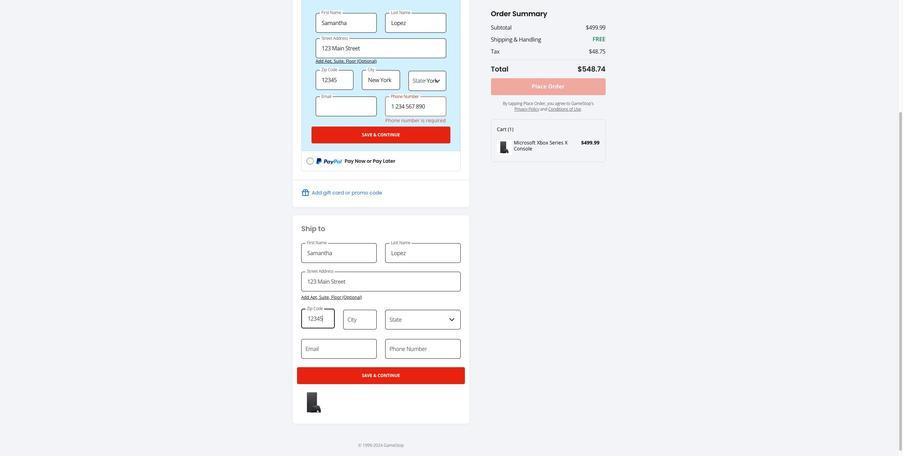 Task type: locate. For each thing, give the bounding box(es) containing it.
None email field
[[316, 97, 377, 117], [301, 340, 377, 359], [316, 97, 377, 117], [301, 340, 377, 359]]

None text field
[[316, 13, 377, 33], [385, 13, 446, 33], [316, 39, 446, 58], [301, 244, 377, 263], [301, 272, 461, 292], [301, 309, 335, 329], [316, 13, 377, 33], [385, 13, 446, 33], [316, 39, 446, 58], [301, 244, 377, 263], [301, 272, 461, 292], [301, 309, 335, 329]]

None telephone field
[[385, 97, 446, 117], [385, 340, 461, 359], [385, 97, 446, 117], [385, 340, 461, 359]]

tab list
[[301, 0, 461, 172]]

microsoft xbox series x console image
[[301, 390, 327, 416]]

None text field
[[316, 70, 354, 90], [362, 70, 400, 90], [385, 244, 461, 263], [343, 310, 377, 330], [316, 70, 354, 90], [362, 70, 400, 90], [385, 244, 461, 263], [343, 310, 377, 330]]



Task type: describe. For each thing, give the bounding box(es) containing it.
gift card image
[[301, 189, 310, 197]]

microsoft xbox series x console image
[[497, 140, 512, 155]]



Task type: vqa. For each thing, say whether or not it's contained in the screenshot.
"very"
no



